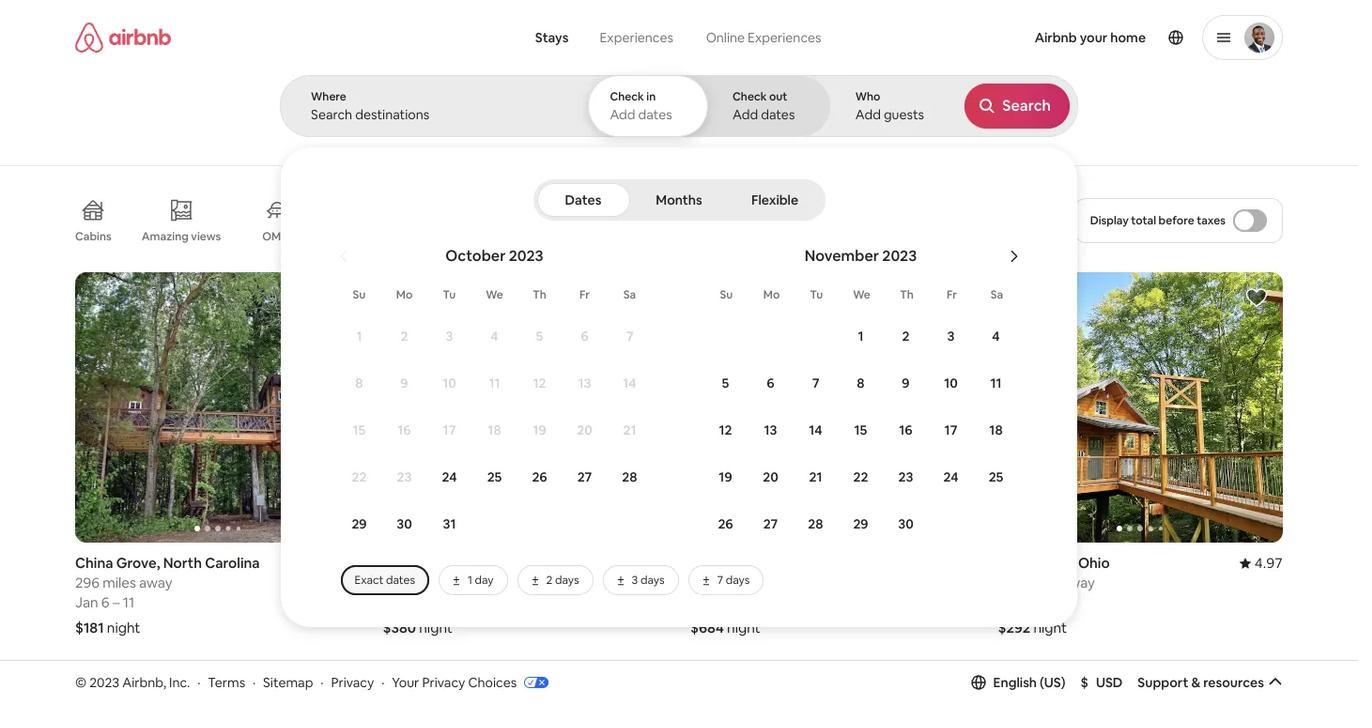 Task type: describe. For each thing, give the bounding box(es) containing it.
experiences button
[[584, 19, 690, 56]]

30 for 1st 30 button from the left
[[397, 516, 412, 533]]

views
[[191, 229, 221, 244]]

– inside china grove, north carolina 296 miles away jan 6 – 11 $181 night
[[113, 594, 120, 612]]

1 horizontal spatial 2
[[547, 573, 553, 588]]

china
[[75, 555, 113, 573]]

4 night from the left
[[1034, 620, 1067, 637]]

1 vertical spatial 14
[[809, 422, 823, 439]]

2 24 button from the left
[[929, 455, 974, 500]]

stays
[[535, 29, 569, 46]]

0 vertical spatial 28
[[622, 469, 638, 486]]

1 button for november
[[839, 314, 884, 359]]

1 18 from the left
[[488, 422, 501, 439]]

support
[[1138, 675, 1189, 691]]

what can we help you find? tab list
[[520, 19, 690, 56]]

online experiences link
[[690, 19, 838, 56]]

$292
[[998, 620, 1031, 637]]

check for check in add dates
[[610, 89, 644, 104]]

2023 for ©
[[89, 674, 120, 691]]

1 25 from the left
[[487, 469, 502, 486]]

4 for november 2023
[[993, 328, 1000, 345]]

carolina inside china grove, north carolina 296 miles away jan 6 – 11 $181 night
[[205, 555, 260, 573]]

0 vertical spatial 26 button
[[517, 455, 562, 500]]

13 for left 13 button
[[578, 375, 592, 392]]

exact dates
[[355, 573, 415, 588]]

0 vertical spatial 20
[[577, 422, 593, 439]]

2023 for october
[[509, 246, 544, 266]]

your
[[392, 674, 419, 691]]

1 · from the left
[[198, 674, 201, 691]]

2 10 button from the left
[[929, 361, 974, 406]]

2 11 button from the left
[[974, 361, 1019, 406]]

english (us)
[[994, 675, 1066, 691]]

flexible
[[752, 192, 799, 209]]

0 vertical spatial 19 button
[[517, 408, 562, 453]]

none search field containing october 2023
[[280, 0, 1359, 628]]

1 horizontal spatial 19
[[719, 469, 733, 486]]

1 vertical spatial 27 button
[[748, 502, 794, 547]]

0 horizontal spatial 6 button
[[562, 314, 608, 359]]

sitemap
[[263, 674, 313, 691]]

2 17 button from the left
[[929, 408, 974, 453]]

taxes
[[1197, 213, 1226, 228]]

online experiences
[[706, 29, 822, 46]]

4.88
[[332, 555, 360, 573]]

$181
[[75, 620, 104, 637]]

night inside campton, kentucky 346 miles away nov 1 – 6 $684 night
[[727, 620, 761, 637]]

in
[[647, 89, 656, 104]]

0 vertical spatial 27 button
[[562, 455, 608, 500]]

3 button for october 2023
[[427, 314, 472, 359]]

terms · sitemap · privacy
[[208, 674, 374, 691]]

0 vertical spatial 7
[[626, 328, 634, 345]]

away inside campton, kentucky 346 miles away nov 1 – 6 $684 night
[[755, 574, 788, 592]]

sitemap link
[[263, 674, 313, 691]]

group containing amazing views
[[75, 184, 961, 257]]

1 22 from the left
[[352, 469, 367, 486]]

2 18 from the left
[[990, 422, 1003, 439]]

add to wishlist: asheville, north carolina image
[[631, 287, 653, 309]]

4.88 out of 5 average rating image
[[317, 555, 360, 573]]

0 horizontal spatial dates
[[386, 573, 415, 588]]

0 vertical spatial 14
[[623, 375, 637, 392]]

cabins
[[75, 229, 112, 244]]

0 horizontal spatial 14 button
[[608, 361, 653, 406]]

1 vertical spatial 28
[[808, 516, 824, 533]]

1 horizontal spatial 19 button
[[703, 455, 748, 500]]

profile element
[[867, 0, 1284, 75]]

4.98
[[640, 555, 668, 573]]

months
[[656, 192, 703, 209]]

asheville,
[[383, 555, 446, 573]]

november 2023
[[805, 246, 917, 266]]

days for 3 days
[[641, 573, 665, 588]]

add inside "who add guests"
[[856, 106, 881, 123]]

(us)
[[1040, 675, 1066, 691]]

ohio
[[1079, 555, 1110, 573]]

flexible button
[[729, 183, 822, 217]]

0 vertical spatial 5
[[536, 328, 544, 345]]

1 vertical spatial 21
[[810, 469, 823, 486]]

1 11 button from the left
[[472, 361, 517, 406]]

october 2023
[[446, 246, 544, 266]]

23 for first '23' button from left
[[397, 469, 412, 486]]

31 button
[[427, 502, 472, 547]]

guests
[[884, 106, 925, 123]]

1 we from the left
[[486, 288, 503, 303]]

3 days
[[632, 573, 665, 588]]

1 25 button from the left
[[472, 455, 517, 500]]

2 18 button from the left
[[974, 408, 1019, 453]]

2 9 button from the left
[[884, 361, 929, 406]]

millersburg, ohio 254 miles away
[[998, 555, 1110, 592]]

terms link
[[208, 674, 245, 691]]

2 15 from the left
[[855, 422, 868, 439]]

october
[[446, 246, 506, 266]]

1 vertical spatial 12
[[719, 422, 732, 439]]

2 days
[[547, 573, 579, 588]]

©
[[75, 674, 87, 691]]

2 30 button from the left
[[884, 502, 929, 547]]

0 horizontal spatial 19
[[533, 422, 547, 439]]

– inside campton, kentucky 346 miles away nov 1 – 6 $684 night
[[728, 594, 735, 612]]

1 horizontal spatial 26 button
[[703, 502, 748, 547]]

display total before taxes button
[[1075, 198, 1284, 243]]

amazing
[[142, 229, 189, 244]]

1 horizontal spatial 7
[[717, 573, 724, 588]]

2 22 button from the left
[[839, 455, 884, 500]]

omg!
[[262, 229, 293, 244]]

resources
[[1204, 675, 1265, 691]]

2 29 button from the left
[[839, 502, 884, 547]]

1 horizontal spatial 14 button
[[794, 408, 839, 453]]

16 for 1st the 16 button from the right
[[900, 422, 913, 439]]

out
[[770, 89, 788, 104]]

airbnb your home link
[[1024, 18, 1158, 57]]

1 vertical spatial 20 button
[[748, 455, 794, 500]]

0 vertical spatial 12
[[533, 375, 546, 392]]

3 button for november 2023
[[929, 314, 974, 359]]

total
[[1132, 213, 1157, 228]]

check in add dates
[[610, 89, 673, 123]]

364
[[383, 574, 407, 592]]

0 horizontal spatial 21 button
[[608, 408, 653, 453]]

1 day
[[468, 573, 494, 588]]

miles inside campton, kentucky 346 miles away nov 1 – 6 $684 night
[[718, 574, 752, 592]]

asheville, north carolina 364 miles away nov 26 – dec 1 $380 night
[[383, 555, 546, 637]]

grove,
[[116, 555, 160, 573]]

support & resources
[[1138, 675, 1265, 691]]

1 vertical spatial 7
[[812, 375, 820, 392]]

english (us) button
[[971, 675, 1066, 691]]

airbnb your home
[[1035, 29, 1146, 46]]

1 horizontal spatial 5
[[722, 375, 730, 392]]

31
[[443, 516, 456, 533]]

1 horizontal spatial 21 button
[[794, 455, 839, 500]]

6 inside china grove, north carolina 296 miles away jan 6 – 11 $181 night
[[101, 594, 110, 612]]

29 for first 29 button from right
[[854, 516, 869, 533]]

4.97
[[1255, 555, 1284, 573]]

2 8 button from the left
[[839, 361, 884, 406]]

airbnb
[[1035, 29, 1077, 46]]

amazing views
[[142, 229, 221, 244]]

0 horizontal spatial 12 button
[[517, 361, 562, 406]]

2 10 from the left
[[945, 375, 958, 392]]

away inside "millersburg, ohio 254 miles away"
[[1062, 574, 1096, 592]]

privacy link
[[331, 674, 374, 691]]

2 · from the left
[[253, 674, 256, 691]]

2 15 button from the left
[[839, 408, 884, 453]]

millersburg,
[[998, 555, 1076, 573]]

1 29 button from the left
[[337, 502, 382, 547]]

tab list inside stays tab panel
[[537, 179, 822, 221]]

296
[[75, 574, 99, 592]]

calendar application
[[303, 226, 1359, 596]]

your privacy choices link
[[392, 674, 549, 693]]

1 30 button from the left
[[382, 502, 427, 547]]

2 th from the left
[[900, 288, 914, 303]]

dates
[[565, 192, 602, 209]]

china grove, north carolina 296 miles away jan 6 – 11 $181 night
[[75, 555, 260, 637]]

2 for november 2023
[[903, 328, 910, 345]]

jan
[[75, 594, 98, 612]]

3 for october 2023
[[446, 328, 453, 345]]

add for check out add dates
[[733, 106, 759, 123]]

1 horizontal spatial 27
[[764, 516, 778, 533]]

1 horizontal spatial 7 button
[[794, 361, 839, 406]]

1 23 button from the left
[[382, 455, 427, 500]]

who
[[856, 89, 881, 104]]

$380
[[383, 620, 416, 637]]

0 horizontal spatial 13 button
[[562, 361, 608, 406]]

2 25 button from the left
[[974, 455, 1019, 500]]

choices
[[468, 674, 517, 691]]

support & resources button
[[1138, 675, 1284, 691]]

usd
[[1097, 675, 1123, 691]]

exact
[[355, 573, 384, 588]]

1 horizontal spatial 3
[[632, 573, 638, 588]]

1 vertical spatial 5 button
[[703, 361, 748, 406]]

4 · from the left
[[382, 674, 385, 691]]

display total before taxes
[[1091, 213, 1226, 228]]

0 horizontal spatial 5 button
[[517, 314, 562, 359]]

night inside china grove, north carolina 296 miles away jan 6 – 11 $181 night
[[107, 620, 140, 637]]

1 vertical spatial 6 button
[[748, 361, 794, 406]]

english
[[994, 675, 1037, 691]]

2 16 button from the left
[[884, 408, 929, 453]]

6 inside campton, kentucky 346 miles away nov 1 – 6 $684 night
[[738, 594, 747, 612]]

4.98 out of 5 average rating image
[[625, 555, 668, 573]]

show map button
[[617, 578, 742, 623]]

terms
[[208, 674, 245, 691]]

2 for october 2023
[[401, 328, 408, 345]]

0 vertical spatial 28 button
[[608, 455, 653, 500]]

where
[[311, 89, 347, 104]]

november
[[805, 246, 879, 266]]

2 button for november 2023
[[884, 314, 929, 359]]

1 horizontal spatial 12 button
[[703, 408, 748, 453]]

1 9 button from the left
[[382, 361, 427, 406]]

2 23 button from the left
[[884, 455, 929, 500]]

0 horizontal spatial 27
[[578, 469, 592, 486]]

your
[[1080, 29, 1108, 46]]

1 fr from the left
[[580, 288, 590, 303]]

1 button for october
[[337, 314, 382, 359]]

13 for the right 13 button
[[764, 422, 778, 439]]

nov inside "asheville, north carolina 364 miles away nov 26 – dec 1 $380 night"
[[383, 594, 409, 612]]



Task type: vqa. For each thing, say whether or not it's contained in the screenshot.


Task type: locate. For each thing, give the bounding box(es) containing it.
1 3 button from the left
[[427, 314, 472, 359]]

0 horizontal spatial 10 button
[[427, 361, 472, 406]]

26 button
[[517, 455, 562, 500], [703, 502, 748, 547]]

0 vertical spatial 19
[[533, 422, 547, 439]]

north right grove,
[[163, 555, 202, 573]]

night inside "asheville, north carolina 364 miles away nov 26 – dec 1 $380 night"
[[419, 620, 453, 637]]

1 nov from the left
[[383, 594, 409, 612]]

away down kentucky
[[755, 574, 788, 592]]

1 horizontal spatial 10 button
[[929, 361, 974, 406]]

2 horizontal spatial dates
[[761, 106, 795, 123]]

2 experiences from the left
[[748, 29, 822, 46]]

privacy right your
[[422, 674, 465, 691]]

tab list
[[537, 179, 822, 221]]

2 17 from the left
[[945, 422, 958, 439]]

28
[[622, 469, 638, 486], [808, 516, 824, 533]]

th left add to wishlist: campton, kentucky 'icon' in the right of the page
[[900, 288, 914, 303]]

2 9 from the left
[[902, 375, 910, 392]]

1 tu from the left
[[443, 288, 456, 303]]

check inside check out add dates
[[733, 89, 767, 104]]

1 su from the left
[[353, 288, 366, 303]]

2023 right ©
[[89, 674, 120, 691]]

1 4 from the left
[[491, 328, 499, 345]]

1 button
[[337, 314, 382, 359], [839, 314, 884, 359]]

miles inside "asheville, north carolina 364 miles away nov 26 – dec 1 $380 night"
[[411, 574, 444, 592]]

1 horizontal spatial 20
[[763, 469, 779, 486]]

7 button
[[608, 314, 653, 359], [794, 361, 839, 406]]

tu down the november
[[811, 288, 824, 303]]

0 horizontal spatial 25
[[487, 469, 502, 486]]

experiences inside button
[[600, 29, 674, 46]]

0 horizontal spatial north
[[163, 555, 202, 573]]

2 horizontal spatial –
[[728, 594, 735, 612]]

0 horizontal spatial 15 button
[[337, 408, 382, 453]]

add inside check in add dates
[[610, 106, 636, 123]]

· right terms link
[[253, 674, 256, 691]]

16 button
[[382, 408, 427, 453], [884, 408, 929, 453]]

away inside china grove, north carolina 296 miles away jan 6 – 11 $181 night
[[139, 574, 172, 592]]

th
[[533, 288, 547, 303], [900, 288, 914, 303]]

1 horizontal spatial 17 button
[[929, 408, 974, 453]]

– left dec
[[431, 594, 438, 612]]

0 vertical spatial 20 button
[[562, 408, 608, 453]]

0 horizontal spatial add
[[610, 106, 636, 123]]

1 8 from the left
[[356, 375, 363, 392]]

$684
[[691, 620, 724, 637]]

night right $181
[[107, 620, 140, 637]]

1 horizontal spatial 24
[[944, 469, 959, 486]]

1 vertical spatial 19 button
[[703, 455, 748, 500]]

1 inside "asheville, north carolina 364 miles away nov 26 – dec 1 $380 night"
[[470, 594, 476, 612]]

·
[[198, 674, 201, 691], [253, 674, 256, 691], [321, 674, 324, 691], [382, 674, 385, 691]]

1 horizontal spatial carolina
[[491, 555, 546, 573]]

0 horizontal spatial 12
[[533, 375, 546, 392]]

15 button
[[337, 408, 382, 453], [839, 408, 884, 453]]

1 vertical spatial 19
[[719, 469, 733, 486]]

1 horizontal spatial 25 button
[[974, 455, 1019, 500]]

nov down 364
[[383, 594, 409, 612]]

1 15 button from the left
[[337, 408, 382, 453]]

28 up 4.98 out of 5 average rating image in the left of the page
[[622, 469, 638, 486]]

0 horizontal spatial 23
[[397, 469, 412, 486]]

dates for check in add dates
[[639, 106, 673, 123]]

1 horizontal spatial north
[[449, 555, 488, 573]]

check left in at the top left of page
[[610, 89, 644, 104]]

2 horizontal spatial 11
[[991, 375, 1002, 392]]

4 miles from the left
[[1026, 574, 1059, 592]]

10 button
[[427, 361, 472, 406], [929, 361, 974, 406]]

4 for october 2023
[[491, 328, 499, 345]]

21 button
[[608, 408, 653, 453], [794, 455, 839, 500]]

$
[[1081, 675, 1089, 691]]

1 horizontal spatial 30 button
[[884, 502, 929, 547]]

17 for second 17 button from left
[[945, 422, 958, 439]]

2 privacy from the left
[[422, 674, 465, 691]]

© 2023 airbnb, inc. ·
[[75, 674, 201, 691]]

away down grove,
[[139, 574, 172, 592]]

2 sa from the left
[[991, 288, 1004, 303]]

5 button
[[517, 314, 562, 359], [703, 361, 748, 406]]

2 carolina from the left
[[491, 555, 546, 573]]

0 horizontal spatial 21
[[623, 422, 637, 439]]

kentucky
[[760, 555, 823, 573]]

away inside "asheville, north carolina 364 miles away nov 26 – dec 1 $380 night"
[[447, 574, 480, 592]]

28 up kentucky
[[808, 516, 824, 533]]

1 check from the left
[[610, 89, 644, 104]]

2 2 button from the left
[[884, 314, 929, 359]]

20 button
[[562, 408, 608, 453], [748, 455, 794, 500]]

0 horizontal spatial 13
[[578, 375, 592, 392]]

2 22 from the left
[[854, 469, 869, 486]]

26 inside "asheville, north carolina 364 miles away nov 26 – dec 1 $380 night"
[[412, 594, 428, 612]]

1 22 button from the left
[[337, 455, 382, 500]]

0 horizontal spatial 8 button
[[337, 361, 382, 406]]

1 days from the left
[[555, 573, 579, 588]]

4.97 out of 5 average rating image
[[1240, 555, 1284, 573]]

days for 7 days
[[726, 573, 750, 588]]

0 vertical spatial 26
[[532, 469, 547, 486]]

1 10 button from the left
[[427, 361, 472, 406]]

19 button
[[517, 408, 562, 453], [703, 455, 748, 500]]

1 horizontal spatial 2 button
[[884, 314, 929, 359]]

0 horizontal spatial carolina
[[205, 555, 260, 573]]

add
[[610, 106, 636, 123], [733, 106, 759, 123], [856, 106, 881, 123]]

1 horizontal spatial 29
[[854, 516, 869, 533]]

1 horizontal spatial 15
[[855, 422, 868, 439]]

miles inside china grove, north carolina 296 miles away jan 6 – 11 $181 night
[[103, 574, 136, 592]]

1 8 button from the left
[[337, 361, 382, 406]]

2 8 from the left
[[857, 375, 865, 392]]

23 for second '23' button
[[899, 469, 914, 486]]

dates for check out add dates
[[761, 106, 795, 123]]

1 horizontal spatial 11
[[489, 375, 500, 392]]

th down october 2023
[[533, 288, 547, 303]]

1 horizontal spatial check
[[733, 89, 767, 104]]

show map
[[636, 592, 700, 609]]

nov down 346
[[691, 594, 716, 612]]

0 horizontal spatial 10
[[443, 375, 456, 392]]

privacy
[[331, 674, 374, 691], [422, 674, 465, 691]]

2 miles from the left
[[411, 574, 444, 592]]

1 miles from the left
[[103, 574, 136, 592]]

check
[[610, 89, 644, 104], [733, 89, 767, 104]]

group
[[75, 184, 961, 257], [75, 273, 360, 543], [383, 273, 668, 543], [691, 273, 976, 543], [998, 273, 1284, 543], [75, 677, 360, 706], [383, 677, 668, 706], [691, 677, 976, 706], [998, 677, 1284, 706]]

2023
[[509, 246, 544, 266], [883, 246, 917, 266], [89, 674, 120, 691]]

1 – from the left
[[113, 594, 120, 612]]

check for check out add dates
[[733, 89, 767, 104]]

1 4 button from the left
[[472, 314, 517, 359]]

1 privacy from the left
[[331, 674, 374, 691]]

1 horizontal spatial 24 button
[[929, 455, 974, 500]]

1 23 from the left
[[397, 469, 412, 486]]

0 horizontal spatial 22 button
[[337, 455, 382, 500]]

privacy left your
[[331, 674, 374, 691]]

1 vertical spatial 26
[[718, 516, 734, 533]]

– right the jan
[[113, 594, 120, 612]]

3 night from the left
[[727, 620, 761, 637]]

2 away from the left
[[447, 574, 480, 592]]

2023 right october
[[509, 246, 544, 266]]

2 su from the left
[[720, 288, 733, 303]]

1 16 button from the left
[[382, 408, 427, 453]]

miles down grove,
[[103, 574, 136, 592]]

stays tab panel
[[280, 75, 1359, 628]]

3 away from the left
[[755, 574, 788, 592]]

campton, kentucky 346 miles away nov 1 – 6 $684 night
[[691, 555, 823, 637]]

experiences
[[600, 29, 674, 46], [748, 29, 822, 46]]

8 button
[[337, 361, 382, 406], [839, 361, 884, 406]]

dates button
[[537, 183, 630, 217]]

1 horizontal spatial 30
[[899, 516, 914, 533]]

1 horizontal spatial 28 button
[[794, 502, 839, 547]]

map
[[673, 592, 700, 609]]

1 1 button from the left
[[337, 314, 382, 359]]

your privacy choices
[[392, 674, 517, 691]]

1 10 from the left
[[443, 375, 456, 392]]

11 button
[[472, 361, 517, 406], [974, 361, 1019, 406]]

1 vertical spatial 28 button
[[794, 502, 839, 547]]

27 button
[[562, 455, 608, 500], [748, 502, 794, 547]]

north inside "asheville, north carolina 364 miles away nov 26 – dec 1 $380 night"
[[449, 555, 488, 573]]

days
[[555, 573, 579, 588], [641, 573, 665, 588], [726, 573, 750, 588]]

0 horizontal spatial –
[[113, 594, 120, 612]]

1 horizontal spatial 17
[[945, 422, 958, 439]]

airbnb,
[[122, 674, 166, 691]]

check out add dates
[[733, 89, 795, 123]]

8 for 1st 8 button
[[356, 375, 363, 392]]

2 we from the left
[[853, 288, 871, 303]]

2 night from the left
[[419, 620, 453, 637]]

0 horizontal spatial days
[[555, 573, 579, 588]]

1 mo from the left
[[396, 288, 413, 303]]

away
[[139, 574, 172, 592], [447, 574, 480, 592], [755, 574, 788, 592], [1062, 574, 1096, 592]]

1 16 from the left
[[398, 422, 411, 439]]

months button
[[634, 183, 725, 217]]

4
[[491, 328, 499, 345], [993, 328, 1000, 345]]

carolina inside "asheville, north carolina 364 miles away nov 26 – dec 1 $380 night"
[[491, 555, 546, 573]]

13
[[578, 375, 592, 392], [764, 422, 778, 439]]

nov inside campton, kentucky 346 miles away nov 1 – 6 $684 night
[[691, 594, 716, 612]]

1 vertical spatial 13 button
[[748, 408, 794, 453]]

miles down asheville,
[[411, 574, 444, 592]]

away down ohio
[[1062, 574, 1096, 592]]

3 for november 2023
[[948, 328, 955, 345]]

0 horizontal spatial sa
[[624, 288, 636, 303]]

2 button for october 2023
[[382, 314, 427, 359]]

0 vertical spatial 13 button
[[562, 361, 608, 406]]

sa
[[624, 288, 636, 303], [991, 288, 1004, 303]]

miles inside "millersburg, ohio 254 miles away"
[[1026, 574, 1059, 592]]

2 1 button from the left
[[839, 314, 884, 359]]

2 24 from the left
[[944, 469, 959, 486]]

3 miles from the left
[[718, 574, 752, 592]]

1 horizontal spatial 13 button
[[748, 408, 794, 453]]

dates down in at the top left of page
[[639, 106, 673, 123]]

1 away from the left
[[139, 574, 172, 592]]

dates inside check out add dates
[[761, 106, 795, 123]]

add to wishlist: millersburg, ohio image
[[1246, 287, 1269, 309]]

dates inside check in add dates
[[639, 106, 673, 123]]

1 9 from the left
[[401, 375, 408, 392]]

Where field
[[311, 106, 557, 123]]

experiences up in at the top left of page
[[600, 29, 674, 46]]

1 experiences from the left
[[600, 29, 674, 46]]

campton,
[[691, 555, 757, 573]]

we down october 2023
[[486, 288, 503, 303]]

29
[[352, 516, 367, 533], [854, 516, 869, 533]]

dates down asheville,
[[386, 573, 415, 588]]

0 horizontal spatial 22
[[352, 469, 367, 486]]

29 button
[[337, 502, 382, 547], [839, 502, 884, 547]]

1 30 from the left
[[397, 516, 412, 533]]

0 horizontal spatial 11
[[123, 594, 134, 612]]

we
[[486, 288, 503, 303], [853, 288, 871, 303]]

1 15 from the left
[[353, 422, 366, 439]]

1 vertical spatial 5
[[722, 375, 730, 392]]

add down who
[[856, 106, 881, 123]]

0 horizontal spatial 28 button
[[608, 455, 653, 500]]

12
[[533, 375, 546, 392], [719, 422, 732, 439]]

3 add from the left
[[856, 106, 881, 123]]

who add guests
[[856, 89, 925, 123]]

1 horizontal spatial nov
[[691, 594, 716, 612]]

&
[[1192, 675, 1201, 691]]

day
[[475, 573, 494, 588]]

0 horizontal spatial 9
[[401, 375, 408, 392]]

2 button
[[382, 314, 427, 359], [884, 314, 929, 359]]

night right $684
[[727, 620, 761, 637]]

add down experiences button
[[610, 106, 636, 123]]

3 button down october
[[427, 314, 472, 359]]

1 inside campton, kentucky 346 miles away nov 1 – 6 $684 night
[[719, 594, 725, 612]]

– inside "asheville, north carolina 364 miles away nov 26 – dec 1 $380 night"
[[431, 594, 438, 612]]

check inside check in add dates
[[610, 89, 644, 104]]

2 horizontal spatial add
[[856, 106, 881, 123]]

3 button down add to wishlist: campton, kentucky 'icon' in the right of the page
[[929, 314, 974, 359]]

4 button for october 2023
[[472, 314, 517, 359]]

2 25 from the left
[[989, 469, 1004, 486]]

inc.
[[169, 674, 190, 691]]

18
[[488, 422, 501, 439], [990, 422, 1003, 439]]

stays button
[[520, 19, 584, 56]]

0 horizontal spatial 15
[[353, 422, 366, 439]]

8 for second 8 button
[[857, 375, 865, 392]]

–
[[113, 594, 120, 612], [431, 594, 438, 612], [728, 594, 735, 612]]

0 horizontal spatial 9 button
[[382, 361, 427, 406]]

26 for top 26 button
[[532, 469, 547, 486]]

miles down campton,
[[718, 574, 752, 592]]

346
[[691, 574, 715, 592]]

17 for first 17 button from the left
[[443, 422, 456, 439]]

29 for second 29 button from right
[[352, 516, 367, 533]]

4 away from the left
[[1062, 574, 1096, 592]]

check left out
[[733, 89, 767, 104]]

experiences right the "online"
[[748, 29, 822, 46]]

1 sa from the left
[[624, 288, 636, 303]]

0 horizontal spatial 11 button
[[472, 361, 517, 406]]

28 button up kentucky
[[794, 502, 839, 547]]

1 24 from the left
[[442, 469, 457, 486]]

2023 right the november
[[883, 246, 917, 266]]

23 button
[[382, 455, 427, 500], [884, 455, 929, 500]]

21
[[623, 422, 637, 439], [810, 469, 823, 486]]

we down november 2023
[[853, 288, 871, 303]]

1 vertical spatial 12 button
[[703, 408, 748, 453]]

1 add from the left
[[610, 106, 636, 123]]

12 button
[[517, 361, 562, 406], [703, 408, 748, 453]]

0 horizontal spatial 1 button
[[337, 314, 382, 359]]

3 down 4.98 out of 5 average rating image in the left of the page
[[632, 573, 638, 588]]

1 th from the left
[[533, 288, 547, 303]]

show
[[636, 592, 670, 609]]

add to wishlist: campton, kentucky image
[[938, 287, 961, 309]]

display
[[1091, 213, 1129, 228]]

2 – from the left
[[431, 594, 438, 612]]

night down dec
[[419, 620, 453, 637]]

fr
[[580, 288, 590, 303], [947, 288, 958, 303]]

miles down millersburg,
[[1026, 574, 1059, 592]]

0 horizontal spatial 18 button
[[472, 408, 517, 453]]

1 18 button from the left
[[472, 408, 517, 453]]

25 button
[[472, 455, 517, 500], [974, 455, 1019, 500]]

0 horizontal spatial privacy
[[331, 674, 374, 691]]

0 vertical spatial 27
[[578, 469, 592, 486]]

4 button for november 2023
[[974, 314, 1019, 359]]

28 button up 4.98 out of 5 average rating image in the left of the page
[[608, 455, 653, 500]]

2 23 from the left
[[899, 469, 914, 486]]

0 horizontal spatial 4 button
[[472, 314, 517, 359]]

north up 1 day
[[449, 555, 488, 573]]

2 30 from the left
[[899, 516, 914, 533]]

2 3 button from the left
[[929, 314, 974, 359]]

1 horizontal spatial 23
[[899, 469, 914, 486]]

1 horizontal spatial 16
[[900, 422, 913, 439]]

2 tu from the left
[[811, 288, 824, 303]]

– down the 7 days
[[728, 594, 735, 612]]

days down campton,
[[726, 573, 750, 588]]

1 horizontal spatial 22 button
[[839, 455, 884, 500]]

1 horizontal spatial 11 button
[[974, 361, 1019, 406]]

add down online experiences
[[733, 106, 759, 123]]

13 button
[[562, 361, 608, 406], [748, 408, 794, 453]]

2 fr from the left
[[947, 288, 958, 303]]

away up dec
[[447, 574, 480, 592]]

1 north from the left
[[163, 555, 202, 573]]

0 horizontal spatial 30 button
[[382, 502, 427, 547]]

1 horizontal spatial we
[[853, 288, 871, 303]]

17 button
[[427, 408, 472, 453], [929, 408, 974, 453]]

0 horizontal spatial 7
[[626, 328, 634, 345]]

11 inside china grove, north carolina 296 miles away jan 6 – 11 $181 night
[[123, 594, 134, 612]]

26
[[532, 469, 547, 486], [718, 516, 734, 533], [412, 594, 428, 612]]

1 horizontal spatial 26
[[532, 469, 547, 486]]

27
[[578, 469, 592, 486], [764, 516, 778, 533]]

0 vertical spatial 5 button
[[517, 314, 562, 359]]

14
[[623, 375, 637, 392], [809, 422, 823, 439]]

3 days from the left
[[726, 573, 750, 588]]

3 – from the left
[[728, 594, 735, 612]]

2 mo from the left
[[764, 288, 780, 303]]

0 vertical spatial 7 button
[[608, 314, 653, 359]]

1 horizontal spatial 13
[[764, 422, 778, 439]]

None search field
[[280, 0, 1359, 628]]

0 horizontal spatial experiences
[[600, 29, 674, 46]]

miles
[[103, 574, 136, 592], [411, 574, 444, 592], [718, 574, 752, 592], [1026, 574, 1059, 592]]

2023 for november
[[883, 246, 917, 266]]

$292 night
[[998, 620, 1067, 637]]

days down 4.98
[[641, 573, 665, 588]]

· left privacy link at the bottom of the page
[[321, 674, 324, 691]]

1 17 button from the left
[[427, 408, 472, 453]]

· left your
[[382, 674, 385, 691]]

1 2 button from the left
[[382, 314, 427, 359]]

2 nov from the left
[[691, 594, 716, 612]]

add inside check out add dates
[[733, 106, 759, 123]]

3 down october
[[446, 328, 453, 345]]

1 horizontal spatial dates
[[639, 106, 673, 123]]

7 days
[[717, 573, 750, 588]]

15
[[353, 422, 366, 439], [855, 422, 868, 439]]

0 horizontal spatial 24 button
[[427, 455, 472, 500]]

add for check in add dates
[[610, 106, 636, 123]]

30 for 2nd 30 button from left
[[899, 516, 914, 533]]

· right inc.
[[198, 674, 201, 691]]

16 for 2nd the 16 button from the right
[[398, 422, 411, 439]]

2 29 from the left
[[854, 516, 869, 533]]

1 vertical spatial 7 button
[[794, 361, 839, 406]]

online
[[706, 29, 745, 46]]

dates down out
[[761, 106, 795, 123]]

1 horizontal spatial 21
[[810, 469, 823, 486]]

3 · from the left
[[321, 674, 324, 691]]

2 horizontal spatial 26
[[718, 516, 734, 533]]

days for 2 days
[[555, 573, 579, 588]]

2 4 from the left
[[993, 328, 1000, 345]]

1 24 button from the left
[[427, 455, 472, 500]]

0 horizontal spatial fr
[[580, 288, 590, 303]]

1 horizontal spatial 27 button
[[748, 502, 794, 547]]

0 horizontal spatial 29
[[352, 516, 367, 533]]

3 down add to wishlist: campton, kentucky 'icon' in the right of the page
[[948, 328, 955, 345]]

dec
[[441, 594, 467, 612]]

north inside china grove, north carolina 296 miles away jan 6 – 11 $181 night
[[163, 555, 202, 573]]

26 for rightmost 26 button
[[718, 516, 734, 533]]

tab list containing dates
[[537, 179, 822, 221]]

14 button
[[608, 361, 653, 406], [794, 408, 839, 453]]

2 days from the left
[[641, 573, 665, 588]]

days left 3 days at the left
[[555, 573, 579, 588]]

1 vertical spatial 20
[[763, 469, 779, 486]]

1 horizontal spatial 29 button
[[839, 502, 884, 547]]

0 horizontal spatial we
[[486, 288, 503, 303]]

night right the $292
[[1034, 620, 1067, 637]]

23
[[397, 469, 412, 486], [899, 469, 914, 486]]

tu down october
[[443, 288, 456, 303]]

1 horizontal spatial 3 button
[[929, 314, 974, 359]]

4 button
[[472, 314, 517, 359], [974, 314, 1019, 359]]

254
[[998, 574, 1023, 592]]

0 horizontal spatial 18
[[488, 422, 501, 439]]

$ usd
[[1081, 675, 1123, 691]]

0 horizontal spatial 14
[[623, 375, 637, 392]]

2 horizontal spatial 2
[[903, 328, 910, 345]]



